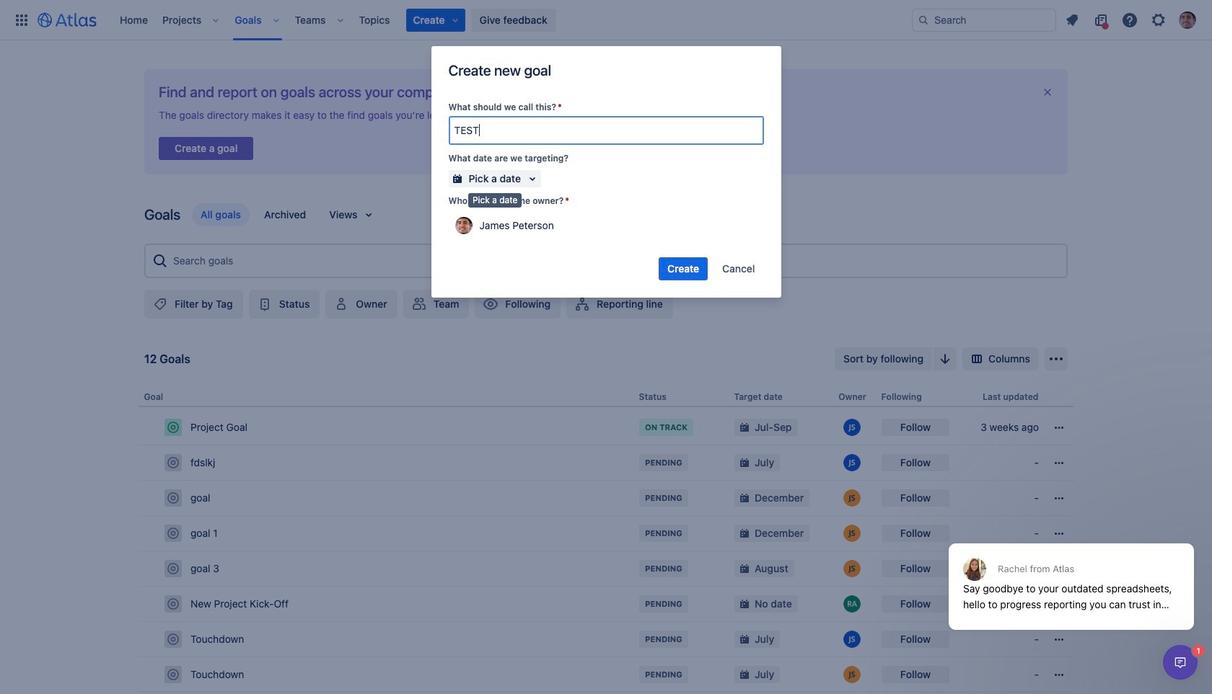 Task type: describe. For each thing, give the bounding box(es) containing it.
0 vertical spatial dialog
[[942, 509, 1202, 642]]

search image
[[918, 14, 929, 26]]

following image
[[482, 296, 500, 313]]

close banner image
[[1042, 87, 1054, 98]]

top element
[[9, 0, 912, 40]]



Task type: vqa. For each thing, say whether or not it's contained in the screenshot.
group
no



Task type: locate. For each thing, give the bounding box(es) containing it.
None field
[[450, 118, 762, 144]]

tooltip
[[468, 193, 522, 208]]

reverse sort order image
[[937, 351, 954, 368]]

1 vertical spatial dialog
[[1163, 646, 1198, 681]]

search goals image
[[152, 253, 169, 270]]

Search goals field
[[169, 248, 1061, 274]]

status image
[[256, 296, 273, 313]]

Search field
[[912, 8, 1056, 31]]

None search field
[[912, 8, 1056, 31]]

help image
[[1121, 11, 1139, 29]]

banner
[[0, 0, 1212, 40]]

dialog
[[942, 509, 1202, 642], [1163, 646, 1198, 681]]

label image
[[152, 296, 169, 313]]



